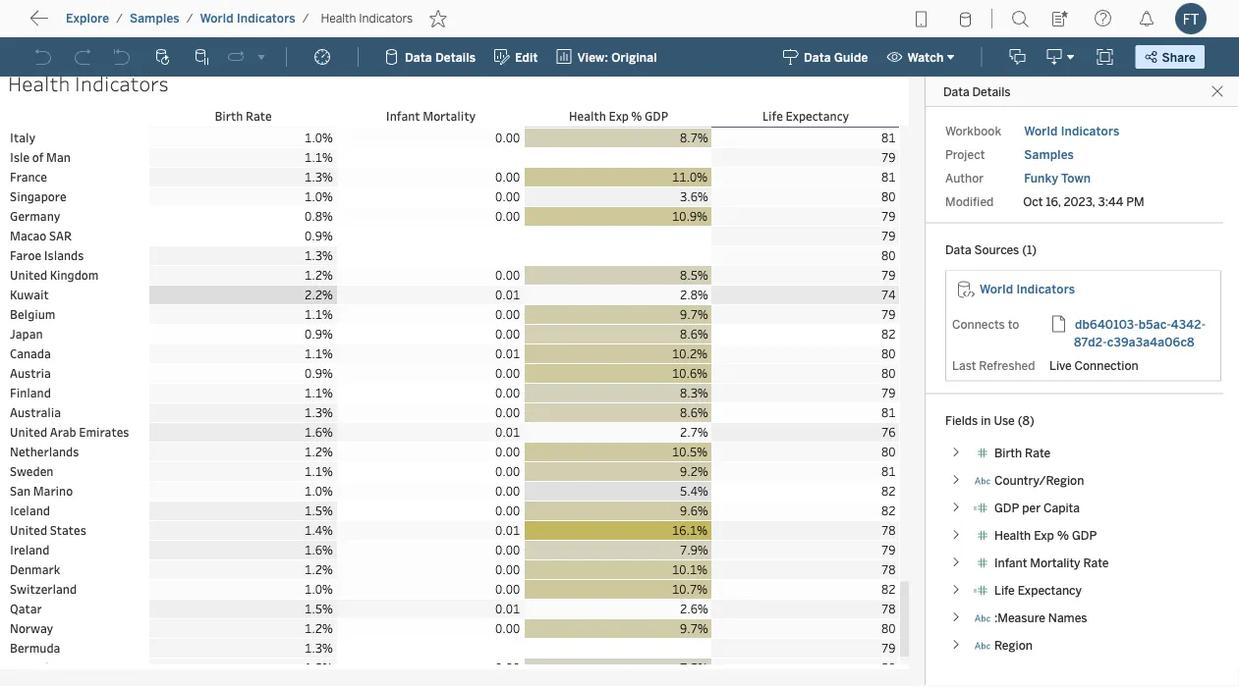 Task type: locate. For each thing, give the bounding box(es) containing it.
skip to content
[[51, 15, 169, 34]]

2 indicators from the left
[[359, 11, 413, 26]]

indicators right world
[[237, 11, 295, 26]]

content
[[108, 15, 169, 34]]

indicators right health at the top of the page
[[359, 11, 413, 26]]

samples link
[[129, 10, 181, 27]]

explore link
[[65, 10, 110, 27]]

2 horizontal spatial /
[[302, 11, 309, 26]]

/ left health at the top of the page
[[302, 11, 309, 26]]

/ right to
[[116, 11, 123, 26]]

samples
[[130, 11, 180, 26]]

indicators
[[237, 11, 295, 26], [359, 11, 413, 26]]

/ left world
[[186, 11, 193, 26]]

/
[[116, 11, 123, 26], [186, 11, 193, 26], [302, 11, 309, 26]]

0 horizontal spatial /
[[116, 11, 123, 26]]

1 indicators from the left
[[237, 11, 295, 26]]

health
[[321, 11, 356, 26]]

0 horizontal spatial indicators
[[237, 11, 295, 26]]

1 horizontal spatial indicators
[[359, 11, 413, 26]]

1 horizontal spatial /
[[186, 11, 193, 26]]



Task type: describe. For each thing, give the bounding box(es) containing it.
3 / from the left
[[302, 11, 309, 26]]

world
[[200, 11, 234, 26]]

world indicators link
[[199, 10, 296, 27]]

1 / from the left
[[116, 11, 123, 26]]

2 / from the left
[[186, 11, 193, 26]]

skip
[[51, 15, 84, 34]]

skip to content link
[[47, 11, 200, 38]]

health indicators element
[[315, 11, 419, 26]]

explore
[[66, 11, 109, 26]]

explore / samples / world indicators /
[[66, 11, 309, 26]]

health indicators
[[321, 11, 413, 26]]

to
[[88, 15, 104, 34]]



Task type: vqa. For each thing, say whether or not it's contained in the screenshot.
1st the Indicators from the right
yes



